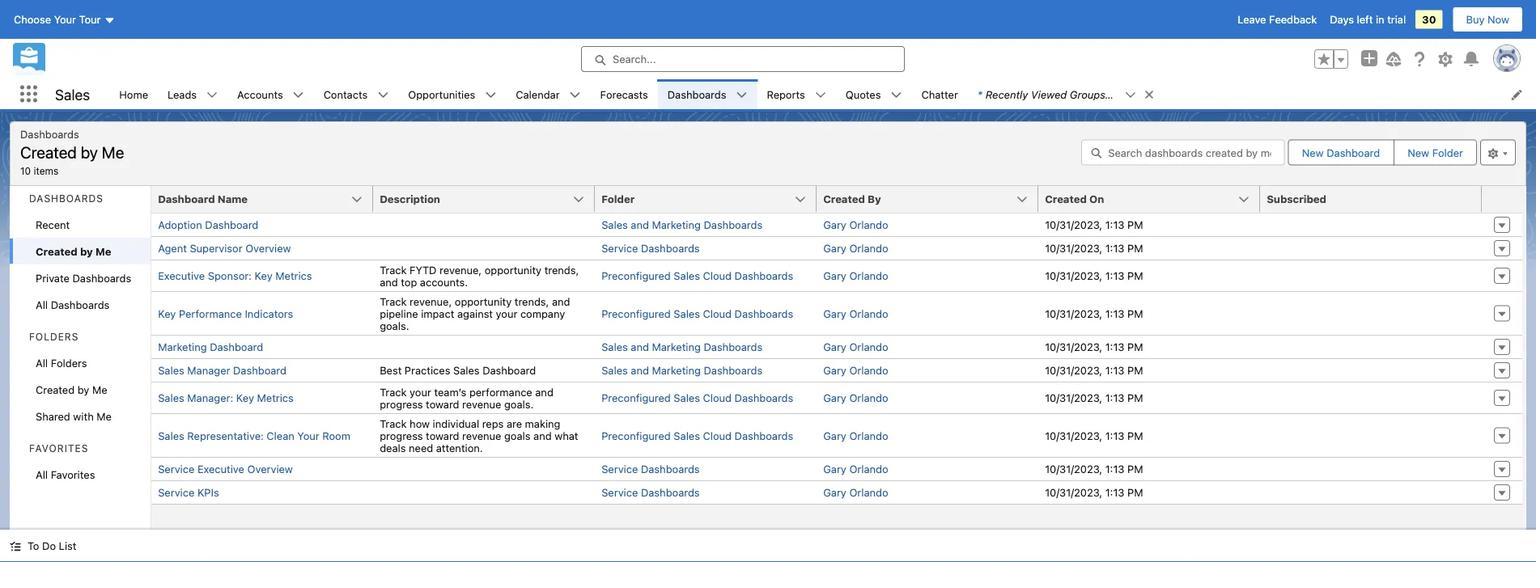 Task type: vqa. For each thing, say whether or not it's contained in the screenshot.
3rd text default icon from the right
no



Task type: locate. For each thing, give the bounding box(es) containing it.
sales manager: key metrics link
[[158, 392, 294, 404]]

created left on
[[1045, 193, 1087, 205]]

new inside button
[[1408, 146, 1429, 159]]

1 vertical spatial trends,
[[515, 295, 549, 308]]

8 10/31/2023, 1:13 pm from the top
[[1045, 430, 1143, 442]]

2 sales and marketing dashboards link from the top
[[601, 341, 762, 353]]

2 1:13 from the top
[[1105, 242, 1124, 255]]

text default image inside accounts list item
[[293, 89, 304, 101]]

3 track from the top
[[380, 386, 407, 398]]

track inside the track revenue, opportunity trends, and pipeline impact against your company goals.
[[380, 295, 407, 308]]

1 vertical spatial sales and marketing dashboards
[[601, 341, 762, 353]]

track inside track fytd revenue, opportunity trends, and top accounts.
[[380, 264, 407, 276]]

1 created by me from the top
[[36, 245, 111, 257]]

pipeline
[[380, 308, 418, 320]]

1 horizontal spatial your
[[496, 308, 517, 320]]

me up with
[[92, 384, 107, 396]]

created by me link for dashboards
[[10, 238, 151, 265]]

0 vertical spatial goals.
[[380, 320, 409, 332]]

8 10/31/2023, from the top
[[1045, 430, 1102, 442]]

shared with me
[[36, 410, 112, 422]]

1 horizontal spatial your
[[297, 430, 319, 442]]

opportunity down track fytd revenue, opportunity trends, and top accounts. at left
[[455, 295, 512, 308]]

goals. left impact
[[380, 320, 409, 332]]

2 10/31/2023, from the top
[[1045, 242, 1102, 255]]

preconfigured sales cloud dashboards link
[[601, 270, 793, 282], [601, 308, 793, 320], [601, 392, 793, 404], [601, 430, 793, 442]]

orlando for service kpis
[[849, 487, 888, 499]]

created up items
[[20, 142, 77, 161]]

service
[[601, 242, 638, 255], [158, 463, 195, 475], [601, 463, 638, 475], [158, 487, 195, 499], [601, 487, 638, 499]]

10/31/2023, for sales manager dashboard
[[1045, 365, 1102, 377]]

metrics up clean
[[257, 392, 294, 404]]

dashboards list item
[[658, 79, 757, 109]]

1 vertical spatial your
[[410, 386, 431, 398]]

revenue, right fytd
[[439, 264, 482, 276]]

2 pm from the top
[[1127, 242, 1143, 255]]

1 created by me link from the top
[[10, 238, 151, 265]]

pm for sales manager dashboard
[[1127, 365, 1143, 377]]

1:13 for executive sponsor: key metrics
[[1105, 270, 1124, 282]]

progress up how
[[380, 398, 423, 410]]

sales and marketing dashboards
[[601, 219, 762, 231], [601, 341, 762, 353], [601, 365, 762, 377]]

0 vertical spatial metrics
[[275, 270, 312, 282]]

0 vertical spatial service dashboards
[[601, 242, 700, 255]]

gary orlando link for agent supervisor overview
[[823, 242, 888, 255]]

your inside grid
[[297, 430, 319, 442]]

your right clean
[[297, 430, 319, 442]]

preconfigured sales cloud dashboards for track how individual reps are making progress toward revenue goals and what deals need attention.
[[601, 430, 793, 442]]

0 horizontal spatial folder
[[601, 193, 635, 205]]

description cell
[[373, 186, 605, 214]]

1 horizontal spatial folder
[[1432, 146, 1463, 159]]

metrics for sales manager: key metrics
[[257, 392, 294, 404]]

subscribed button
[[1260, 186, 1482, 212]]

text default image
[[377, 89, 389, 101]]

service for service kpis
[[601, 487, 638, 499]]

track for track revenue, opportunity trends, and pipeline impact against your company goals.
[[380, 295, 407, 308]]

key performance indicators link
[[158, 308, 293, 320]]

1:13 for sales representative: clean your room
[[1105, 430, 1124, 442]]

new
[[1302, 146, 1324, 159], [1408, 146, 1429, 159]]

sales and marketing dashboards for sales manager dashboard
[[601, 365, 762, 377]]

calendar list item
[[506, 79, 590, 109]]

leads link
[[158, 79, 206, 109]]

1 service dashboards from the top
[[601, 242, 700, 255]]

0 vertical spatial sales and marketing dashboards
[[601, 219, 762, 231]]

gary orlando link for executive sponsor: key metrics
[[823, 270, 888, 282]]

cell
[[373, 236, 595, 260], [1260, 236, 1482, 260], [1260, 260, 1482, 291], [1260, 291, 1482, 335], [373, 335, 595, 359], [1260, 335, 1482, 359], [1260, 359, 1482, 382], [1260, 382, 1482, 414], [1260, 414, 1482, 457], [373, 457, 595, 481], [1260, 457, 1482, 481], [373, 481, 595, 504], [1260, 481, 1482, 504]]

7 orlando from the top
[[849, 392, 888, 404]]

3 all from the top
[[36, 469, 48, 481]]

pm for marketing dashboard
[[1127, 341, 1143, 353]]

orlando for key performance indicators
[[849, 308, 888, 320]]

and
[[631, 219, 649, 231], [380, 276, 398, 288], [552, 295, 570, 308], [631, 341, 649, 353], [631, 365, 649, 377], [535, 386, 553, 398], [533, 430, 552, 442]]

6 gary orlando from the top
[[823, 365, 888, 377]]

tour
[[79, 13, 101, 25]]

Search dashboards created by me... text field
[[1081, 140, 1285, 166]]

1:13 for service executive overview
[[1105, 463, 1124, 475]]

executive down agent
[[158, 270, 205, 282]]

3 10/31/2023, from the top
[[1045, 270, 1102, 282]]

1 horizontal spatial goals.
[[504, 398, 534, 410]]

1 pm from the top
[[1127, 219, 1143, 231]]

10 10/31/2023, 1:13 pm from the top
[[1045, 487, 1143, 499]]

1 horizontal spatial new
[[1408, 146, 1429, 159]]

1 vertical spatial progress
[[380, 430, 423, 442]]

clean
[[267, 430, 294, 442]]

0 vertical spatial created by me link
[[10, 238, 151, 265]]

created by me link for with
[[10, 376, 151, 403]]

1 vertical spatial favorites
[[51, 469, 95, 481]]

goals. inside the track revenue, opportunity trends, and pipeline impact against your company goals.
[[380, 320, 409, 332]]

progress left individual on the left
[[380, 430, 423, 442]]

dashboards inside 'link'
[[667, 88, 726, 100]]

9 gary from the top
[[823, 463, 846, 475]]

2 gary orlando from the top
[[823, 242, 888, 255]]

5 gary from the top
[[823, 341, 846, 353]]

buy now
[[1466, 13, 1509, 25]]

3 preconfigured sales cloud dashboards from the top
[[601, 392, 793, 404]]

by inside dashboards created by me 10 items
[[81, 142, 98, 161]]

track your team's performance and progress toward revenue goals.
[[380, 386, 553, 410]]

3 pm from the top
[[1127, 270, 1143, 282]]

1 vertical spatial by
[[80, 245, 93, 257]]

10/31/2023, 1:13 pm for marketing dashboard
[[1045, 341, 1143, 353]]

8 gary orlando link from the top
[[823, 430, 888, 442]]

5 gary orlando from the top
[[823, 341, 888, 353]]

all down shared
[[36, 469, 48, 481]]

10 orlando from the top
[[849, 487, 888, 499]]

goals. up are
[[504, 398, 534, 410]]

cloud
[[703, 270, 732, 282], [703, 308, 732, 320], [703, 392, 732, 404], [703, 430, 732, 442]]

private
[[36, 272, 70, 284]]

1 vertical spatial metrics
[[257, 392, 294, 404]]

service executive overview
[[158, 463, 293, 475]]

0 horizontal spatial your
[[410, 386, 431, 398]]

1 vertical spatial your
[[297, 430, 319, 442]]

7 10/31/2023, 1:13 pm from the top
[[1045, 392, 1143, 404]]

preconfigured sales cloud dashboards link for track your team's performance and progress toward revenue goals.
[[601, 392, 793, 404]]

2 created by me from the top
[[36, 384, 107, 396]]

all for all dashboards
[[36, 299, 48, 311]]

in
[[1376, 13, 1384, 25]]

4 preconfigured sales cloud dashboards link from the top
[[601, 430, 793, 442]]

dashboard up subscribed 'button'
[[1327, 146, 1380, 159]]

dashboards
[[667, 88, 726, 100], [20, 128, 79, 140], [29, 193, 104, 204], [704, 219, 762, 231], [641, 242, 700, 255], [735, 270, 793, 282], [72, 272, 131, 284], [51, 299, 110, 311], [735, 308, 793, 320], [704, 341, 762, 353], [704, 365, 762, 377], [735, 392, 793, 404], [735, 430, 793, 442], [641, 463, 700, 475], [641, 487, 700, 499]]

dashboard inside "button"
[[158, 193, 215, 205]]

2 all from the top
[[36, 357, 48, 369]]

track down best
[[380, 386, 407, 398]]

track for track your team's performance and progress toward revenue goals.
[[380, 386, 407, 398]]

revenue, down accounts.
[[410, 295, 452, 308]]

9 pm from the top
[[1127, 463, 1143, 475]]

7 gary orlando from the top
[[823, 392, 888, 404]]

recently
[[985, 88, 1028, 100]]

all favorites
[[36, 469, 95, 481]]

preconfigured for track fytd revenue, opportunity trends, and top accounts.
[[601, 270, 671, 282]]

1 vertical spatial created by me link
[[10, 376, 151, 403]]

your down practices
[[410, 386, 431, 398]]

favorites down shared with me
[[51, 469, 95, 481]]

and inside track fytd revenue, opportunity trends, and top accounts.
[[380, 276, 398, 288]]

2 10/31/2023, 1:13 pm from the top
[[1045, 242, 1143, 255]]

1 10/31/2023, from the top
[[1045, 219, 1102, 231]]

key
[[255, 270, 272, 282], [158, 308, 176, 320], [236, 392, 254, 404]]

key right manager:
[[236, 392, 254, 404]]

2 horizontal spatial key
[[255, 270, 272, 282]]

sales
[[55, 86, 90, 103], [601, 219, 628, 231], [674, 270, 700, 282], [674, 308, 700, 320], [601, 341, 628, 353], [158, 365, 184, 377], [453, 365, 480, 377], [601, 365, 628, 377], [158, 392, 184, 404], [674, 392, 700, 404], [158, 430, 184, 442], [674, 430, 700, 442]]

overview down clean
[[247, 463, 293, 475]]

5 orlando from the top
[[849, 341, 888, 353]]

6 orlando from the top
[[849, 365, 888, 377]]

0 vertical spatial key
[[255, 270, 272, 282]]

dashboard up adoption
[[158, 193, 215, 205]]

5 1:13 from the top
[[1105, 341, 1124, 353]]

actions image
[[1482, 186, 1522, 212]]

4 10/31/2023, from the top
[[1045, 308, 1102, 320]]

1 vertical spatial folder
[[601, 193, 635, 205]]

groups right |
[[1115, 88, 1151, 100]]

5 10/31/2023, 1:13 pm from the top
[[1045, 341, 1143, 353]]

goals.
[[380, 320, 409, 332], [504, 398, 534, 410]]

9 gary orlando link from the top
[[823, 463, 888, 475]]

trends, up the company
[[544, 264, 579, 276]]

subscribed cell
[[1260, 186, 1492, 214]]

revenue inside track your team's performance and progress toward revenue goals.
[[462, 398, 501, 410]]

6 10/31/2023, 1:13 pm from the top
[[1045, 365, 1143, 377]]

leave
[[1238, 13, 1266, 25]]

8 gary from the top
[[823, 430, 846, 442]]

me up private dashboards
[[96, 245, 111, 257]]

10/31/2023,
[[1045, 219, 1102, 231], [1045, 242, 1102, 255], [1045, 270, 1102, 282], [1045, 308, 1102, 320], [1045, 341, 1102, 353], [1045, 365, 1102, 377], [1045, 392, 1102, 404], [1045, 430, 1102, 442], [1045, 463, 1102, 475], [1045, 487, 1102, 499]]

1 preconfigured sales cloud dashboards from the top
[[601, 270, 793, 282]]

1 preconfigured sales cloud dashboards link from the top
[[601, 270, 793, 282]]

1 vertical spatial sales and marketing dashboards link
[[601, 341, 762, 353]]

overview up executive sponsor: key metrics link
[[245, 242, 291, 255]]

executive sponsor: key metrics
[[158, 270, 312, 282]]

0 vertical spatial your
[[496, 308, 517, 320]]

me down home
[[102, 142, 124, 161]]

2 gary orlando link from the top
[[823, 242, 888, 255]]

performance
[[179, 308, 242, 320]]

orlando for agent supervisor overview
[[849, 242, 888, 255]]

gary for key performance indicators
[[823, 308, 846, 320]]

manager:
[[187, 392, 233, 404]]

opportunities
[[408, 88, 475, 100]]

key for manager:
[[236, 392, 254, 404]]

2 vertical spatial key
[[236, 392, 254, 404]]

all folders link
[[10, 350, 151, 376]]

all
[[36, 299, 48, 311], [36, 357, 48, 369], [36, 469, 48, 481]]

service dashboards
[[601, 242, 700, 255], [601, 463, 700, 475], [601, 487, 700, 499]]

1 toward from the top
[[426, 398, 459, 410]]

key left performance
[[158, 308, 176, 320]]

sales and marketing dashboards link
[[601, 219, 762, 231], [601, 341, 762, 353], [601, 365, 762, 377]]

2 vertical spatial sales and marketing dashboards link
[[601, 365, 762, 377]]

all up shared
[[36, 357, 48, 369]]

4 cloud from the top
[[703, 430, 732, 442]]

1 vertical spatial toward
[[426, 430, 459, 442]]

gary orlando link for sales manager: key metrics
[[823, 392, 888, 404]]

7 10/31/2023, from the top
[[1045, 392, 1102, 404]]

2 service dashboards link from the top
[[601, 463, 700, 475]]

8 gary orlando from the top
[[823, 430, 888, 442]]

service kpis
[[158, 487, 219, 499]]

to
[[28, 540, 39, 552]]

1:13 for marketing dashboard
[[1105, 341, 1124, 353]]

gary orlando link for service executive overview
[[823, 463, 888, 475]]

goals. inside track your team's performance and progress toward revenue goals.
[[504, 398, 534, 410]]

list item containing *
[[968, 79, 1162, 109]]

1 track from the top
[[380, 264, 407, 276]]

opportunity up the company
[[485, 264, 542, 276]]

pm for service kpis
[[1127, 487, 1143, 499]]

3 10/31/2023, 1:13 pm from the top
[[1045, 270, 1143, 282]]

me right with
[[97, 410, 112, 422]]

track for track fytd revenue, opportunity trends, and top accounts.
[[380, 264, 407, 276]]

on
[[1089, 193, 1104, 205]]

1 service dashboards link from the top
[[601, 242, 700, 255]]

gary orlando for executive sponsor: key metrics
[[823, 270, 888, 282]]

4 pm from the top
[[1127, 308, 1143, 320]]

gary orlando link for marketing dashboard
[[823, 341, 888, 353]]

1 vertical spatial all
[[36, 357, 48, 369]]

manager
[[187, 365, 230, 377]]

actions cell
[[1482, 186, 1522, 214]]

preconfigured sales cloud dashboards
[[601, 270, 793, 282], [601, 308, 793, 320], [601, 392, 793, 404], [601, 430, 793, 442]]

2 created by me link from the top
[[10, 376, 151, 403]]

cloud for track fytd revenue, opportunity trends, and top accounts.
[[703, 270, 732, 282]]

supervisor
[[190, 242, 242, 255]]

0 horizontal spatial new
[[1302, 146, 1324, 159]]

gary orlando for agent supervisor overview
[[823, 242, 888, 255]]

0 vertical spatial progress
[[380, 398, 423, 410]]

2 vertical spatial by
[[77, 384, 89, 396]]

10/31/2023, for sales representative: clean your room
[[1045, 430, 1102, 442]]

10/31/2023, 1:13 pm for sales representative: clean your room
[[1045, 430, 1143, 442]]

text default image inside 'opportunities' list item
[[485, 89, 496, 101]]

2 vertical spatial service dashboards
[[601, 487, 700, 499]]

shared
[[36, 410, 70, 422]]

created by me up shared with me
[[36, 384, 107, 396]]

text default image inside reports 'list item'
[[815, 89, 826, 101]]

track revenue, opportunity trends, and pipeline impact against your company goals.
[[380, 295, 570, 332]]

1 horizontal spatial key
[[236, 392, 254, 404]]

and inside the track revenue, opportunity trends, and pipeline impact against your company goals.
[[552, 295, 570, 308]]

3 gary orlando link from the top
[[823, 270, 888, 282]]

4 1:13 from the top
[[1105, 308, 1124, 320]]

4 preconfigured from the top
[[601, 430, 671, 442]]

3 service dashboards from the top
[[601, 487, 700, 499]]

left
[[1357, 13, 1373, 25]]

1 vertical spatial overview
[[247, 463, 293, 475]]

0 horizontal spatial goals.
[[380, 320, 409, 332]]

key right sponsor:
[[255, 270, 272, 282]]

10/31/2023, 1:13 pm
[[1045, 219, 1143, 231], [1045, 242, 1143, 255], [1045, 270, 1143, 282], [1045, 308, 1143, 320], [1045, 341, 1143, 353], [1045, 365, 1143, 377], [1045, 392, 1143, 404], [1045, 430, 1143, 442], [1045, 463, 1143, 475], [1045, 487, 1143, 499]]

service dashboards for agent supervisor overview
[[601, 242, 700, 255]]

preconfigured sales cloud dashboards for track your team's performance and progress toward revenue goals.
[[601, 392, 793, 404]]

0 vertical spatial created by me
[[36, 245, 111, 257]]

track for track how individual reps are making progress toward revenue goals and what deals need attention.
[[380, 418, 407, 430]]

to do list button
[[0, 530, 86, 562]]

0 vertical spatial service dashboards link
[[601, 242, 700, 255]]

0 vertical spatial trends,
[[544, 264, 579, 276]]

1 vertical spatial goals.
[[504, 398, 534, 410]]

0 vertical spatial folder
[[1432, 146, 1463, 159]]

1 orlando from the top
[[849, 219, 888, 231]]

your inside track your team's performance and progress toward revenue goals.
[[410, 386, 431, 398]]

executive up kpis
[[197, 463, 244, 475]]

your right against
[[496, 308, 517, 320]]

1 sales and marketing dashboards from the top
[[601, 219, 762, 231]]

4 preconfigured sales cloud dashboards from the top
[[601, 430, 793, 442]]

10/31/2023, 1:13 pm for sales manager dashboard
[[1045, 365, 1143, 377]]

dashboards link
[[658, 79, 736, 109]]

revenue inside track how individual reps are making progress toward revenue goals and what deals need attention.
[[462, 430, 501, 442]]

text default image inside the quotes list item
[[891, 89, 902, 101]]

7 pm from the top
[[1127, 392, 1143, 404]]

0 horizontal spatial your
[[54, 13, 76, 25]]

2 preconfigured sales cloud dashboards from the top
[[601, 308, 793, 320]]

new dashboard button
[[1289, 140, 1393, 165]]

list
[[109, 79, 1536, 109]]

leads list item
[[158, 79, 227, 109]]

8 1:13 from the top
[[1105, 430, 1124, 442]]

progress inside track your team's performance and progress toward revenue goals.
[[380, 398, 423, 410]]

all for all folders
[[36, 357, 48, 369]]

new dashboard
[[1302, 146, 1380, 159]]

2 progress from the top
[[380, 430, 423, 442]]

new up subscribed
[[1302, 146, 1324, 159]]

0 vertical spatial toward
[[426, 398, 459, 410]]

0 vertical spatial by
[[81, 142, 98, 161]]

* recently viewed groups | groups
[[977, 88, 1151, 100]]

0 horizontal spatial key
[[158, 308, 176, 320]]

your inside popup button
[[54, 13, 76, 25]]

reports
[[767, 88, 805, 100]]

revenue, inside the track revenue, opportunity trends, and pipeline impact against your company goals.
[[410, 295, 452, 308]]

favorites up the all favorites
[[29, 443, 88, 454]]

track
[[380, 264, 407, 276], [380, 295, 407, 308], [380, 386, 407, 398], [380, 418, 407, 430]]

cell for executive sponsor: key metrics
[[1260, 260, 1482, 291]]

1 all from the top
[[36, 299, 48, 311]]

5 pm from the top
[[1127, 341, 1143, 353]]

orlando for executive sponsor: key metrics
[[849, 270, 888, 282]]

3 sales and marketing dashboards link from the top
[[601, 365, 762, 377]]

revenue up reps
[[462, 398, 501, 410]]

8 orlando from the top
[[849, 430, 888, 442]]

new up subscribed cell
[[1408, 146, 1429, 159]]

10/31/2023, 1:13 pm for service executive overview
[[1045, 463, 1143, 475]]

need
[[409, 442, 433, 454]]

2 toward from the top
[[426, 430, 459, 442]]

created by me link up private dashboards
[[10, 238, 151, 265]]

10 gary orlando link from the top
[[823, 487, 888, 499]]

service for agent supervisor overview
[[601, 242, 638, 255]]

6 gary orlando link from the top
[[823, 365, 888, 377]]

gary for sales manager dashboard
[[823, 365, 846, 377]]

1:13 for sales manager dashboard
[[1105, 365, 1124, 377]]

7 1:13 from the top
[[1105, 392, 1124, 404]]

0 vertical spatial sales and marketing dashboards link
[[601, 219, 762, 231]]

1 cloud from the top
[[703, 270, 732, 282]]

how
[[410, 418, 430, 430]]

2 vertical spatial service dashboards link
[[601, 487, 700, 499]]

10 1:13 from the top
[[1105, 487, 1124, 499]]

all for all favorites
[[36, 469, 48, 481]]

1 vertical spatial revenue,
[[410, 295, 452, 308]]

dashboard name button
[[151, 186, 373, 212]]

1 vertical spatial service dashboards
[[601, 463, 700, 475]]

gary orlando for marketing dashboard
[[823, 341, 888, 353]]

1 vertical spatial executive
[[197, 463, 244, 475]]

7 gary from the top
[[823, 392, 846, 404]]

buy now button
[[1452, 6, 1523, 32]]

pm for agent supervisor overview
[[1127, 242, 1143, 255]]

3 service dashboards link from the top
[[601, 487, 700, 499]]

groups left |
[[1070, 88, 1105, 100]]

2 preconfigured from the top
[[601, 308, 671, 320]]

10 gary from the top
[[823, 487, 846, 499]]

6 10/31/2023, from the top
[[1045, 365, 1102, 377]]

viewed
[[1031, 88, 1067, 100]]

revenue left are
[[462, 430, 501, 442]]

new for new folder
[[1408, 146, 1429, 159]]

created on
[[1045, 193, 1104, 205]]

name
[[218, 193, 248, 205]]

track inside track your team's performance and progress toward revenue goals.
[[380, 386, 407, 398]]

trial
[[1387, 13, 1406, 25]]

2 new from the left
[[1408, 146, 1429, 159]]

company
[[520, 308, 565, 320]]

4 orlando from the top
[[849, 308, 888, 320]]

new inside button
[[1302, 146, 1324, 159]]

group
[[1314, 49, 1348, 69]]

1 vertical spatial revenue
[[462, 430, 501, 442]]

trends, right against
[[515, 295, 549, 308]]

0 vertical spatial revenue
[[462, 398, 501, 410]]

created by me up private dashboards link
[[36, 245, 111, 257]]

2 orlando from the top
[[849, 242, 888, 255]]

home
[[119, 88, 148, 100]]

grid
[[151, 186, 1522, 505]]

1 vertical spatial created by me
[[36, 384, 107, 396]]

0 vertical spatial your
[[54, 13, 76, 25]]

folders up 'all folders'
[[29, 331, 79, 343]]

pm
[[1127, 219, 1143, 231], [1127, 242, 1143, 255], [1127, 270, 1143, 282], [1127, 308, 1143, 320], [1127, 341, 1143, 353], [1127, 365, 1143, 377], [1127, 392, 1143, 404], [1127, 430, 1143, 442], [1127, 463, 1143, 475], [1127, 487, 1143, 499]]

list item
[[968, 79, 1162, 109]]

created by me link up with
[[10, 376, 151, 403]]

by for recent
[[80, 245, 93, 257]]

1 vertical spatial opportunity
[[455, 295, 512, 308]]

track down top
[[380, 295, 407, 308]]

0 vertical spatial overview
[[245, 242, 291, 255]]

2 gary from the top
[[823, 242, 846, 255]]

1 vertical spatial service dashboards link
[[601, 463, 700, 475]]

3 orlando from the top
[[849, 270, 888, 282]]

marketing dashboard link
[[158, 341, 263, 353]]

2 track from the top
[[380, 295, 407, 308]]

1 horizontal spatial groups
[[1115, 88, 1151, 100]]

to do list
[[28, 540, 76, 552]]

track inside track how individual reps are making progress toward revenue goals and what deals need attention.
[[380, 418, 407, 430]]

2 cloud from the top
[[703, 308, 732, 320]]

0 vertical spatial opportunity
[[485, 264, 542, 276]]

orlando for sales manager: key metrics
[[849, 392, 888, 404]]

sales and marketing dashboards link for marketing dashboard
[[601, 341, 762, 353]]

6 1:13 from the top
[[1105, 365, 1124, 377]]

4 gary orlando link from the top
[[823, 308, 888, 320]]

opportunities list item
[[398, 79, 506, 109]]

4 10/31/2023, 1:13 pm from the top
[[1045, 308, 1143, 320]]

1 new from the left
[[1302, 146, 1324, 159]]

preconfigured sales cloud dashboards link for track revenue, opportunity trends, and pipeline impact against your company goals.
[[601, 308, 793, 320]]

gary for sales representative: clean your room
[[823, 430, 846, 442]]

3 preconfigured from the top
[[601, 392, 671, 404]]

your left tour
[[54, 13, 76, 25]]

7 gary orlando link from the top
[[823, 392, 888, 404]]

|
[[1108, 88, 1112, 100]]

text default image inside calendar list item
[[569, 89, 581, 101]]

forecasts
[[600, 88, 648, 100]]

chatter link
[[912, 79, 968, 109]]

1:13 for key performance indicators
[[1105, 308, 1124, 320]]

0 horizontal spatial groups
[[1070, 88, 1105, 100]]

created up shared
[[36, 384, 75, 396]]

representative:
[[187, 430, 264, 442]]

service dashboards link for service executive overview
[[601, 463, 700, 475]]

created by me link
[[10, 238, 151, 265], [10, 376, 151, 403]]

created down 'recent' in the left top of the page
[[36, 245, 77, 257]]

9 gary orlando from the top
[[823, 463, 888, 475]]

text default image inside dashboards list item
[[736, 89, 747, 101]]

quotes list item
[[836, 79, 912, 109]]

toward
[[426, 398, 459, 410], [426, 430, 459, 442]]

metrics up indicators
[[275, 270, 312, 282]]

track left fytd
[[380, 264, 407, 276]]

text default image
[[1143, 89, 1155, 100], [206, 89, 218, 101], [293, 89, 304, 101], [485, 89, 496, 101], [569, 89, 581, 101], [736, 89, 747, 101], [815, 89, 826, 101], [891, 89, 902, 101], [1125, 89, 1136, 101], [10, 541, 21, 552]]

gary for service executive overview
[[823, 463, 846, 475]]

9 10/31/2023, from the top
[[1045, 463, 1102, 475]]

0 vertical spatial all
[[36, 299, 48, 311]]

9 1:13 from the top
[[1105, 463, 1124, 475]]

trends, inside the track revenue, opportunity trends, and pipeline impact against your company goals.
[[515, 295, 549, 308]]

text default image inside leads list item
[[206, 89, 218, 101]]

by for all folders
[[77, 384, 89, 396]]

2 vertical spatial sales and marketing dashboards
[[601, 365, 762, 377]]

0 vertical spatial revenue,
[[439, 264, 482, 276]]

cell for marketing dashboard
[[1260, 335, 1482, 359]]

text default image for reports
[[815, 89, 826, 101]]

are
[[507, 418, 522, 430]]

2 vertical spatial all
[[36, 469, 48, 481]]

folders up shared with me
[[51, 357, 87, 369]]

gary orlando link for service kpis
[[823, 487, 888, 499]]

gary orlando link
[[823, 219, 888, 231], [823, 242, 888, 255], [823, 270, 888, 282], [823, 308, 888, 320], [823, 341, 888, 353], [823, 365, 888, 377], [823, 392, 888, 404], [823, 430, 888, 442], [823, 463, 888, 475], [823, 487, 888, 499]]

all down 'private'
[[36, 299, 48, 311]]

dashboard up sales manager dashboard
[[210, 341, 263, 353]]

9 10/31/2023, 1:13 pm from the top
[[1045, 463, 1143, 475]]

text default image for accounts
[[293, 89, 304, 101]]

track up "deals"
[[380, 418, 407, 430]]

10/31/2023, for sales manager: key metrics
[[1045, 392, 1102, 404]]

created by me
[[36, 245, 111, 257], [36, 384, 107, 396]]

1 preconfigured from the top
[[601, 270, 671, 282]]

3 gary orlando from the top
[[823, 270, 888, 282]]

shared with me link
[[10, 403, 151, 430]]

choose your tour button
[[13, 6, 116, 32]]



Task type: describe. For each thing, give the bounding box(es) containing it.
grid containing dashboard name
[[151, 186, 1522, 505]]

home link
[[109, 79, 158, 109]]

created by me for with
[[36, 384, 107, 396]]

opportunity inside track fytd revenue, opportunity trends, and top accounts.
[[485, 264, 542, 276]]

leads
[[168, 88, 197, 100]]

sales representative: clean your room
[[158, 430, 350, 442]]

search... button
[[581, 46, 905, 72]]

by
[[868, 193, 881, 205]]

contacts link
[[314, 79, 377, 109]]

2 groups from the left
[[1115, 88, 1151, 100]]

service dashboards for service kpis
[[601, 487, 700, 499]]

dashboard up performance
[[482, 365, 536, 377]]

10/31/2023, for service executive overview
[[1045, 463, 1102, 475]]

service dashboards link for agent supervisor overview
[[601, 242, 700, 255]]

text default image inside to do list button
[[10, 541, 21, 552]]

10/31/2023, for agent supervisor overview
[[1045, 242, 1102, 255]]

dashboard inside button
[[1327, 146, 1380, 159]]

gary orlando link for key performance indicators
[[823, 308, 888, 320]]

sales representative: clean your room link
[[158, 430, 350, 442]]

sales manager dashboard
[[158, 365, 286, 377]]

contacts list item
[[314, 79, 398, 109]]

10
[[20, 165, 31, 176]]

fytd
[[410, 264, 437, 276]]

text default image for opportunities
[[485, 89, 496, 101]]

quotes
[[846, 88, 881, 100]]

pm for service executive overview
[[1127, 463, 1143, 475]]

preconfigured for track how individual reps are making progress toward revenue goals and what deals need attention.
[[601, 430, 671, 442]]

created on button
[[1038, 186, 1260, 212]]

key for sponsor:
[[255, 270, 272, 282]]

all dashboards
[[36, 299, 110, 311]]

1 1:13 from the top
[[1105, 219, 1124, 231]]

toward inside track how individual reps are making progress toward revenue goals and what deals need attention.
[[426, 430, 459, 442]]

preconfigured sales cloud dashboards link for track fytd revenue, opportunity trends, and top accounts.
[[601, 270, 793, 282]]

1:13 for service kpis
[[1105, 487, 1124, 499]]

created on cell
[[1038, 186, 1270, 214]]

adoption dashboard
[[158, 219, 258, 231]]

gary for executive sponsor: key metrics
[[823, 270, 846, 282]]

0 vertical spatial executive
[[158, 270, 205, 282]]

reports list item
[[757, 79, 836, 109]]

created left the by
[[823, 193, 865, 205]]

cell for sales manager: key metrics
[[1260, 382, 1482, 414]]

making
[[525, 418, 560, 430]]

*
[[977, 88, 982, 100]]

items
[[34, 165, 59, 176]]

preconfigured sales cloud dashboards for track revenue, opportunity trends, and pipeline impact against your company goals.
[[601, 308, 793, 320]]

attention.
[[436, 442, 483, 454]]

sponsor:
[[208, 270, 252, 282]]

10/31/2023, for executive sponsor: key metrics
[[1045, 270, 1102, 282]]

created by me for dashboards
[[36, 245, 111, 257]]

dashboard name cell
[[151, 186, 383, 214]]

gary orlando for sales representative: clean your room
[[823, 430, 888, 442]]

top
[[401, 276, 417, 288]]

folder cell
[[595, 186, 826, 214]]

10/31/2023, 1:13 pm for executive sponsor: key metrics
[[1045, 270, 1143, 282]]

gary orlando for sales manager dashboard
[[823, 365, 888, 377]]

folder inside button
[[1432, 146, 1463, 159]]

with
[[73, 410, 94, 422]]

cloud for track your team's performance and progress toward revenue goals.
[[703, 392, 732, 404]]

created by cell
[[817, 186, 1048, 214]]

orlando for sales manager dashboard
[[849, 365, 888, 377]]

do
[[42, 540, 56, 552]]

contacts
[[323, 88, 368, 100]]

dashboards created by me 10 items
[[20, 128, 124, 176]]

1 vertical spatial folders
[[51, 357, 87, 369]]

dashboard name
[[158, 193, 248, 205]]

adoption dashboard link
[[158, 219, 258, 231]]

gary orlando link for sales representative: clean your room
[[823, 430, 888, 442]]

folder inside button
[[601, 193, 635, 205]]

10/31/2023, for marketing dashboard
[[1045, 341, 1102, 353]]

private dashboards link
[[10, 265, 151, 291]]

1 gary from the top
[[823, 219, 846, 231]]

performance
[[469, 386, 532, 398]]

recent
[[36, 219, 70, 231]]

sales and marketing dashboards link for sales manager dashboard
[[601, 365, 762, 377]]

list containing home
[[109, 79, 1536, 109]]

leave feedback
[[1238, 13, 1317, 25]]

cell for service kpis
[[1260, 481, 1482, 504]]

accounts link
[[227, 79, 293, 109]]

days
[[1330, 13, 1354, 25]]

1 gary orlando from the top
[[823, 219, 888, 231]]

all folders
[[36, 357, 87, 369]]

team's
[[434, 386, 466, 398]]

gary orlando for service executive overview
[[823, 463, 888, 475]]

feedback
[[1269, 13, 1317, 25]]

reps
[[482, 418, 504, 430]]

progress inside track how individual reps are making progress toward revenue goals and what deals need attention.
[[380, 430, 423, 442]]

best practices sales dashboard
[[380, 365, 536, 377]]

room
[[322, 430, 350, 442]]

gary for marketing dashboard
[[823, 341, 846, 353]]

service dashboards link for service kpis
[[601, 487, 700, 499]]

dashboard up the sales manager: key metrics
[[233, 365, 286, 377]]

1:13 for agent supervisor overview
[[1105, 242, 1124, 255]]

text default image for dashboards
[[736, 89, 747, 101]]

service for service executive overview
[[601, 463, 638, 475]]

marketing dashboard
[[158, 341, 263, 353]]

quotes link
[[836, 79, 891, 109]]

metrics for executive sponsor: key metrics
[[275, 270, 312, 282]]

kpis
[[197, 487, 219, 499]]

agent
[[158, 242, 187, 255]]

accounts list item
[[227, 79, 314, 109]]

10/31/2023, 1:13 pm for key performance indicators
[[1045, 308, 1143, 320]]

gary for service kpis
[[823, 487, 846, 499]]

gary for sales manager: key metrics
[[823, 392, 846, 404]]

accounts
[[237, 88, 283, 100]]

created inside dashboards created by me 10 items
[[20, 142, 77, 161]]

10/31/2023, for service kpis
[[1045, 487, 1102, 499]]

gary for agent supervisor overview
[[823, 242, 846, 255]]

trends, inside track fytd revenue, opportunity trends, and top accounts.
[[544, 264, 579, 276]]

1 groups from the left
[[1070, 88, 1105, 100]]

0 vertical spatial folders
[[29, 331, 79, 343]]

description button
[[373, 186, 595, 212]]

private dashboards
[[36, 272, 131, 284]]

reports link
[[757, 79, 815, 109]]

overview for service executive overview
[[247, 463, 293, 475]]

cell for sales representative: clean your room
[[1260, 414, 1482, 457]]

created by button
[[817, 186, 1038, 212]]

gary orlando for sales manager: key metrics
[[823, 392, 888, 404]]

your inside the track revenue, opportunity trends, and pipeline impact against your company goals.
[[496, 308, 517, 320]]

goals
[[504, 430, 531, 442]]

calendar
[[516, 88, 560, 100]]

buy
[[1466, 13, 1485, 25]]

preconfigured for track your team's performance and progress toward revenue goals.
[[601, 392, 671, 404]]

practices
[[405, 365, 450, 377]]

cell for key performance indicators
[[1260, 291, 1482, 335]]

best
[[380, 365, 402, 377]]

me inside dashboards created by me 10 items
[[102, 142, 124, 161]]

cell for agent supervisor overview
[[1260, 236, 1482, 260]]

1 10/31/2023, 1:13 pm from the top
[[1045, 219, 1143, 231]]

10/31/2023, for key performance indicators
[[1045, 308, 1102, 320]]

me for dashboards's created by me link
[[96, 245, 111, 257]]

new for new dashboard
[[1302, 146, 1324, 159]]

cell for sales manager dashboard
[[1260, 359, 1482, 382]]

agent supervisor overview
[[158, 242, 291, 255]]

recent link
[[10, 211, 151, 238]]

opportunities link
[[398, 79, 485, 109]]

1 vertical spatial key
[[158, 308, 176, 320]]

cell for service executive overview
[[1260, 457, 1482, 481]]

executive sponsor: key metrics link
[[158, 270, 312, 282]]

created by
[[823, 193, 881, 205]]

impact
[[421, 308, 454, 320]]

indicators
[[245, 308, 293, 320]]

against
[[457, 308, 493, 320]]

orlando for service executive overview
[[849, 463, 888, 475]]

what
[[555, 430, 578, 442]]

folder button
[[595, 186, 817, 212]]

new folder button
[[1394, 140, 1477, 166]]

cloud for track how individual reps are making progress toward revenue goals and what deals need attention.
[[703, 430, 732, 442]]

pm for sales representative: clean your room
[[1127, 430, 1143, 442]]

accounts.
[[420, 276, 468, 288]]

1 sales and marketing dashboards link from the top
[[601, 219, 762, 231]]

cloud for track revenue, opportunity trends, and pipeline impact against your company goals.
[[703, 308, 732, 320]]

description
[[380, 193, 440, 205]]

pm for key performance indicators
[[1127, 308, 1143, 320]]

dashboards inside dashboards created by me 10 items
[[20, 128, 79, 140]]

text default image for calendar
[[569, 89, 581, 101]]

deals
[[380, 442, 406, 454]]

toward inside track your team's performance and progress toward revenue goals.
[[426, 398, 459, 410]]

preconfigured sales cloud dashboards for track fytd revenue, opportunity trends, and top accounts.
[[601, 270, 793, 282]]

pm for sales manager: key metrics
[[1127, 392, 1143, 404]]

and inside track your team's performance and progress toward revenue goals.
[[535, 386, 553, 398]]

adoption
[[158, 219, 202, 231]]

subscribed
[[1267, 193, 1326, 205]]

preconfigured for track revenue, opportunity trends, and pipeline impact against your company goals.
[[601, 308, 671, 320]]

sales manager dashboard link
[[158, 365, 286, 377]]

now
[[1488, 13, 1509, 25]]

and inside track how individual reps are making progress toward revenue goals and what deals need attention.
[[533, 430, 552, 442]]

dashboard up agent supervisor overview
[[205, 219, 258, 231]]

key performance indicators
[[158, 308, 293, 320]]

service dashboards for service executive overview
[[601, 463, 700, 475]]

orlando for marketing dashboard
[[849, 341, 888, 353]]

0 vertical spatial favorites
[[29, 443, 88, 454]]

all favorites link
[[10, 461, 151, 488]]

orlando for sales representative: clean your room
[[849, 430, 888, 442]]

preconfigured sales cloud dashboards link for track how individual reps are making progress toward revenue goals and what deals need attention.
[[601, 430, 793, 442]]

1 gary orlando link from the top
[[823, 219, 888, 231]]

search...
[[613, 53, 656, 65]]

revenue, inside track fytd revenue, opportunity trends, and top accounts.
[[439, 264, 482, 276]]

track how individual reps are making progress toward revenue goals and what deals need attention.
[[380, 418, 578, 454]]

calendar link
[[506, 79, 569, 109]]

gary orlando link for sales manager dashboard
[[823, 365, 888, 377]]

opportunity inside the track revenue, opportunity trends, and pipeline impact against your company goals.
[[455, 295, 512, 308]]

sales manager: key metrics
[[158, 392, 294, 404]]



